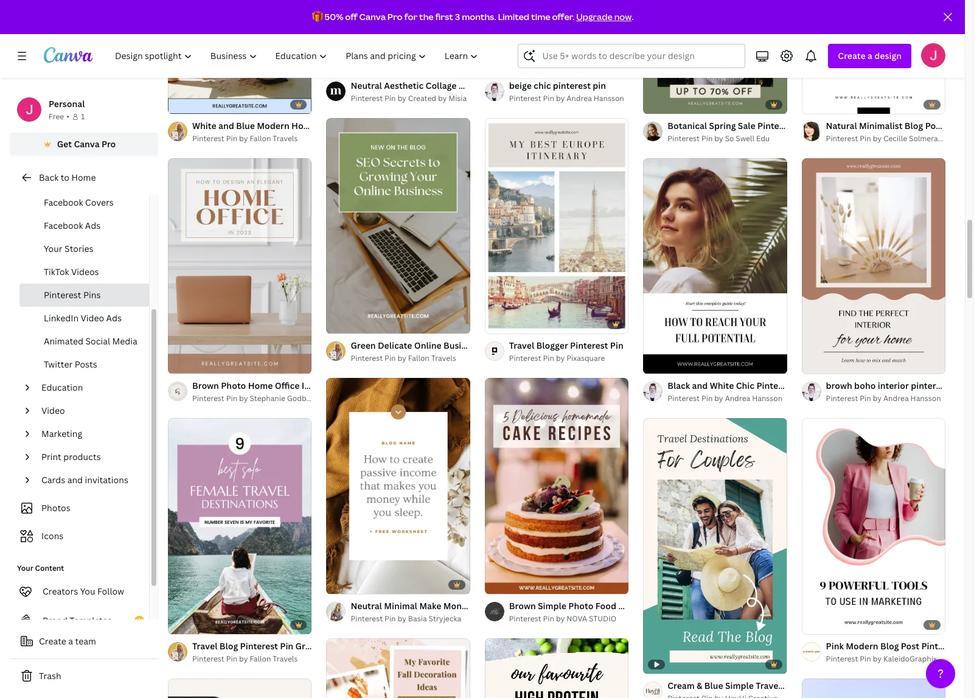 Task type: locate. For each thing, give the bounding box(es) containing it.
and
[[693, 380, 708, 392], [67, 474, 83, 486]]

canva right the get
[[74, 138, 100, 150]]

pin inside browh boho interior pinterest pin pinterest pin by andrea hansson
[[860, 393, 872, 404]]

modern
[[846, 640, 879, 652]]

1 horizontal spatial pro
[[388, 11, 403, 23]]

pinterest inside natural minimalist  blog post pintere pinterest pin by cecille solmerano
[[826, 133, 859, 143]]

0 horizontal spatial andrea
[[567, 93, 592, 103]]

animated social media link
[[19, 330, 149, 353]]

botanical spring sale pinterest pin pinterest pin by so swell edu
[[668, 120, 811, 143]]

pintere
[[946, 120, 975, 131]]

0 horizontal spatial and
[[67, 474, 83, 486]]

0 vertical spatial pinterest
[[553, 80, 591, 91]]

travel left blogger
[[509, 340, 535, 351]]

1 vertical spatial post
[[901, 640, 920, 652]]

0 horizontal spatial pinterest
[[553, 80, 591, 91]]

1
[[81, 111, 85, 122]]

hansson down browh boho interior pinterest pin link
[[911, 393, 941, 404]]

0 vertical spatial fallon
[[250, 133, 271, 143]]

blog inside travel blog pinterest pin graphic pinterest pin by fallon travels
[[220, 640, 238, 652]]

a inside button
[[68, 636, 73, 647]]

simple right blue
[[726, 680, 754, 692]]

beige
[[509, 80, 532, 91]]

0 vertical spatial simple
[[538, 600, 567, 612]]

post inside natural minimalist  blog post pintere pinterest pin by cecille solmerano
[[926, 120, 944, 131]]

0 horizontal spatial your
[[17, 563, 33, 573]]

follow
[[97, 586, 124, 597]]

hansson
[[594, 93, 624, 103], [753, 393, 783, 404], [911, 393, 941, 404]]

blogger
[[537, 340, 568, 351]]

now
[[615, 11, 632, 23]]

by inside browh boho interior pinterest pin pinterest pin by andrea hansson
[[873, 393, 882, 404]]

creators
[[43, 586, 78, 597]]

the
[[419, 11, 434, 23]]

1 horizontal spatial canva
[[359, 11, 386, 23]]

0 vertical spatial travel
[[509, 340, 535, 351]]

1 vertical spatial travels
[[431, 353, 456, 364]]

a
[[868, 50, 873, 61], [68, 636, 73, 647]]

hansson down the beige chic pinterest pin link
[[594, 93, 624, 103]]

fallon inside travel blog pinterest pin graphic pinterest pin by fallon travels
[[250, 654, 271, 664]]

pinterest pin by andrea hansson link down the "white"
[[668, 393, 787, 405]]

0 vertical spatial and
[[693, 380, 708, 392]]

ads up media
[[106, 312, 122, 324]]

invitations
[[85, 474, 128, 486]]

0 horizontal spatial simple
[[538, 600, 567, 612]]

2 vertical spatial travels
[[273, 654, 298, 664]]

pinterest inside browh boho interior pinterest pin pinterest pin by andrea hansson
[[911, 380, 949, 392]]

sale
[[738, 120, 756, 131]]

pinterest pin by andrea hansson link for white
[[668, 393, 787, 405]]

your for your content
[[17, 563, 33, 573]]

pro up back to home link
[[102, 138, 116, 150]]

and right black
[[693, 380, 708, 392]]

a left design
[[868, 50, 873, 61]]

by inside beige chic pinterest pin pinterest pin by andrea hansson
[[556, 93, 565, 103]]

0 vertical spatial travels
[[273, 133, 298, 143]]

pro left for
[[388, 11, 403, 23]]

create a design
[[838, 50, 902, 61]]

pin inside cream & blue simple travel blog animated pinterest pin link
[[886, 680, 900, 692]]

0 vertical spatial pinterest pin by fallon travels
[[192, 133, 298, 143]]

andrea inside browh boho interior pinterest pin pinterest pin by andrea hansson
[[884, 393, 909, 404]]

botanical spring sale pinterest pin image
[[644, 0, 787, 114]]

2 vertical spatial fallon
[[250, 654, 271, 664]]

2 neutral from the top
[[351, 600, 382, 612]]

animated down linkedin
[[44, 335, 83, 347]]

botanical spring sale pinterest pin link
[[668, 119, 811, 133]]

1 vertical spatial your
[[17, 563, 33, 573]]

0 vertical spatial your
[[44, 243, 63, 254]]

neutral left aesthetic
[[351, 80, 382, 91]]

travel inside travel blogger pinterest pin pinterest pin by pixasquare
[[509, 340, 535, 351]]

2 facebook from the top
[[44, 220, 83, 231]]

pinterest pin by stephanie godbout design link
[[192, 393, 344, 405]]

0 vertical spatial neutral
[[351, 80, 382, 91]]

pinterest pin by andrea hansson link down chic
[[509, 92, 624, 105]]

1 horizontal spatial pinterest pin by fallon travels
[[351, 353, 456, 364]]

1 vertical spatial canva
[[74, 138, 100, 150]]

neutral
[[351, 80, 382, 91], [351, 600, 382, 612]]

2 horizontal spatial travel
[[756, 680, 781, 692]]

travel right blue
[[756, 680, 781, 692]]

swell
[[736, 133, 755, 143]]

trash link
[[10, 664, 158, 688]]

1 horizontal spatial ads
[[106, 312, 122, 324]]

tiktok videos link
[[19, 261, 149, 284]]

2 horizontal spatial andrea
[[884, 393, 909, 404]]

pinterest pin by fallon travels link for travel blog pinterest pin graphic image
[[192, 653, 312, 665]]

andrea down the beige chic pinterest pin link
[[567, 93, 592, 103]]

0 vertical spatial create
[[838, 50, 866, 61]]

pinterest right "interior"
[[911, 380, 949, 392]]

1 neutral from the top
[[351, 80, 382, 91]]

1 vertical spatial pin
[[951, 380, 965, 392]]

boho
[[855, 380, 876, 392]]

personal
[[49, 98, 85, 110]]

back to home
[[39, 172, 96, 183]]

1 vertical spatial pro
[[102, 138, 116, 150]]

pinterest pin by andrea hansson link for interior
[[826, 393, 946, 405]]

2 vertical spatial travel
[[756, 680, 781, 692]]

0 vertical spatial pinterest pin by fallon travels link
[[192, 133, 312, 145]]

natural minimalist  blog post pintere link
[[826, 119, 975, 133]]

create down "brand" on the bottom
[[39, 636, 66, 647]]

education link
[[37, 376, 142, 399]]

pinterest
[[553, 80, 591, 91], [911, 380, 949, 392]]

create inside button
[[39, 636, 66, 647]]

post up kaleidographix
[[901, 640, 920, 652]]

0 horizontal spatial a
[[68, 636, 73, 647]]

neutral aesthetic collage summer fashion pinterest pin pinterest pin by created by misia
[[351, 80, 583, 103]]

0 horizontal spatial pro
[[102, 138, 116, 150]]

black and white chic pinterest pin image
[[644, 158, 787, 374]]

neutral inside neutral aesthetic collage summer fashion pinterest pin pinterest pin by created by misia
[[351, 80, 382, 91]]

None search field
[[518, 44, 746, 68]]

1 vertical spatial a
[[68, 636, 73, 647]]

andrea down browh boho interior pinterest pin link
[[884, 393, 909, 404]]

travel inside travel blog pinterest pin graphic pinterest pin by fallon travels
[[192, 640, 218, 652]]

neutral inside neutral minimal make money blog pinterest pin pinterest pin by basia stryjecka
[[351, 600, 382, 612]]

video down pins
[[81, 312, 104, 324]]

animated
[[44, 335, 83, 347], [804, 680, 844, 692]]

create left design
[[838, 50, 866, 61]]

1 vertical spatial travel
[[192, 640, 218, 652]]

post up solmerano
[[926, 120, 944, 131]]

by inside natural minimalist  blog post pintere pinterest pin by cecille solmerano
[[873, 133, 882, 143]]

1 vertical spatial video
[[41, 405, 65, 416]]

1 vertical spatial and
[[67, 474, 83, 486]]

2 vertical spatial pinterest pin by fallon travels link
[[192, 653, 312, 665]]

1 horizontal spatial hansson
[[753, 393, 783, 404]]

video up marketing
[[41, 405, 65, 416]]

and right cards at the left
[[67, 474, 83, 486]]

natural minimalist  blog post pintere pinterest pin by cecille solmerano
[[826, 120, 975, 143]]

pinterest pin by pixasquare link
[[509, 353, 624, 365]]

and inside black and white chic pinterest pin pinterest pin by andrea hansson
[[693, 380, 708, 392]]

browh boho interior pinterest pin image
[[802, 158, 946, 374]]

1 horizontal spatial andrea
[[725, 393, 751, 404]]

natural
[[826, 120, 858, 131]]

0 horizontal spatial travel
[[192, 640, 218, 652]]

pinterest pin by fallon travels link for white and blue modern how-to online digital marketing tips pinterest pin image at top left
[[192, 133, 312, 145]]

get
[[57, 138, 72, 150]]

pinterest
[[530, 80, 568, 91], [509, 93, 542, 103], [351, 93, 383, 103], [758, 120, 796, 131], [668, 133, 700, 143], [826, 133, 859, 143], [192, 133, 224, 143], [44, 289, 81, 301], [570, 340, 608, 351], [509, 353, 542, 364], [351, 353, 383, 364], [757, 380, 795, 392], [192, 393, 224, 404], [668, 393, 700, 404], [826, 393, 859, 404], [619, 600, 657, 612], [495, 600, 533, 612], [509, 613, 542, 624], [351, 614, 383, 624], [240, 640, 278, 652], [922, 640, 960, 652], [192, 654, 224, 664], [826, 654, 859, 664], [846, 680, 884, 692]]

1 vertical spatial fallon
[[408, 353, 430, 364]]

andrea down black and white chic pinterest pin 'link'
[[725, 393, 751, 404]]

by inside travel blogger pinterest pin pinterest pin by pixasquare
[[556, 353, 565, 364]]

0 vertical spatial a
[[868, 50, 873, 61]]

pinterest pin by andrea hansson link down "interior"
[[826, 393, 946, 405]]

linkedin video ads link
[[19, 307, 149, 330]]

travel blogger pinterest pin pinterest pin by pixasquare
[[509, 340, 624, 364]]

1 horizontal spatial simple
[[726, 680, 754, 692]]

print
[[41, 451, 61, 463]]

0 vertical spatial post
[[926, 120, 944, 131]]

kaleidographix
[[884, 654, 937, 664]]

content
[[35, 563, 64, 573]]

simple
[[538, 600, 567, 612], [726, 680, 754, 692]]

black and white chic pinterest pin pinterest pin by andrea hansson
[[668, 380, 810, 404]]

facebook up your stories
[[44, 220, 83, 231]]

fallon for pinterest pin by fallon travels link associated with white and blue modern how-to online digital marketing tips pinterest pin image at top left
[[250, 133, 271, 143]]

0 horizontal spatial create
[[39, 636, 66, 647]]

james peterson image
[[922, 43, 946, 68]]

create
[[838, 50, 866, 61], [39, 636, 66, 647]]

canva inside button
[[74, 138, 100, 150]]

money
[[444, 600, 472, 612]]

by inside black and white chic pinterest pin pinterest pin by andrea hansson
[[715, 393, 724, 404]]

1 horizontal spatial travel
[[509, 340, 535, 351]]

and inside cards and invitations link
[[67, 474, 83, 486]]

0 horizontal spatial pinterest pin by andrea hansson link
[[509, 92, 624, 105]]

1 horizontal spatial create
[[838, 50, 866, 61]]

linkedin
[[44, 312, 79, 324]]

0 vertical spatial video
[[81, 312, 104, 324]]

tiktok
[[44, 266, 69, 278]]

1 vertical spatial simple
[[726, 680, 754, 692]]

0 horizontal spatial video
[[41, 405, 65, 416]]

green delicate online business seo tips pinterest marketing image
[[327, 118, 470, 334]]

facebook up facebook ads
[[44, 197, 83, 208]]

1 horizontal spatial animated
[[804, 680, 844, 692]]

andrea inside beige chic pinterest pin pinterest pin by andrea hansson
[[567, 93, 592, 103]]

food
[[596, 600, 617, 612]]

canva right off
[[359, 11, 386, 23]]

1 vertical spatial pinterest pin by fallon travels link
[[351, 353, 470, 365]]

0 horizontal spatial ads
[[85, 220, 101, 231]]

0 vertical spatial animated
[[44, 335, 83, 347]]

pinterest pin by fallon travels link
[[192, 133, 312, 145], [351, 353, 470, 365], [192, 653, 312, 665]]

by
[[556, 93, 565, 103], [398, 93, 407, 103], [438, 93, 447, 103], [715, 133, 724, 143], [873, 133, 882, 143], [239, 133, 248, 143], [556, 353, 565, 364], [398, 353, 407, 364], [239, 393, 248, 404], [715, 393, 724, 404], [873, 393, 882, 404], [556, 613, 565, 624], [398, 614, 407, 624], [239, 654, 248, 664], [873, 654, 882, 664]]

1 horizontal spatial a
[[868, 50, 873, 61]]

hansson down chic
[[753, 393, 783, 404]]

1 vertical spatial pinterest pin by fallon travels
[[351, 353, 456, 364]]

covers
[[85, 197, 114, 208]]

2 horizontal spatial pinterest pin by andrea hansson link
[[826, 393, 946, 405]]

andrea
[[567, 93, 592, 103], [725, 393, 751, 404], [884, 393, 909, 404]]

0 horizontal spatial post
[[901, 640, 920, 652]]

0 vertical spatial pro
[[388, 11, 403, 23]]

brown simple photo food pinterest pin image
[[485, 378, 629, 594]]

templates
[[70, 615, 112, 626]]

facebook
[[44, 197, 83, 208], [44, 220, 83, 231]]

1 horizontal spatial pinterest
[[911, 380, 949, 392]]

browh boho interior pinterest pin link
[[826, 379, 965, 393]]

pinterest pin by andrea hansson link
[[509, 92, 624, 105], [668, 393, 787, 405], [826, 393, 946, 405]]

cream & blue simple travel blog animated pinterest pin
[[668, 680, 900, 692]]

travel for travel blogger pinterest pin
[[509, 340, 535, 351]]

travel
[[509, 340, 535, 351], [192, 640, 218, 652], [756, 680, 781, 692]]

ads
[[85, 220, 101, 231], [106, 312, 122, 324]]

animated down pink
[[804, 680, 844, 692]]

cream
[[668, 680, 695, 692]]

0 vertical spatial pin
[[593, 80, 606, 91]]

brown
[[509, 600, 536, 612]]

1 facebook from the top
[[44, 197, 83, 208]]

ads down covers
[[85, 220, 101, 231]]

a inside dropdown button
[[868, 50, 873, 61]]

1 horizontal spatial pinterest pin by andrea hansson link
[[668, 393, 787, 405]]

simple inside cream & blue simple travel blog animated pinterest pin link
[[726, 680, 754, 692]]

trash
[[39, 670, 61, 682]]

1 vertical spatial neutral
[[351, 600, 382, 612]]

1 vertical spatial animated
[[804, 680, 844, 692]]

create inside dropdown button
[[838, 50, 866, 61]]

1 horizontal spatial and
[[693, 380, 708, 392]]

0 vertical spatial facebook
[[44, 197, 83, 208]]

your left content
[[17, 563, 33, 573]]

pinterest pin by fallon travels link for green delicate online business seo tips pinterest marketing image
[[351, 353, 470, 365]]

post
[[926, 120, 944, 131], [901, 640, 920, 652]]

beige chic pinterest pin pinterest pin by andrea hansson
[[509, 80, 624, 103]]

2 horizontal spatial hansson
[[911, 393, 941, 404]]

travel up the beige black red professional pinterest pin 'image'
[[192, 640, 218, 652]]

pin inside browh boho interior pinterest pin pinterest pin by andrea hansson
[[951, 380, 965, 392]]

off
[[345, 11, 358, 23]]

your content
[[17, 563, 64, 573]]

🎁 50% off canva pro for the first 3 months. limited time offer. upgrade now .
[[312, 11, 634, 23]]

icons
[[41, 530, 63, 542]]

0 horizontal spatial pin
[[593, 80, 606, 91]]

beige chic pinterest pin image
[[485, 0, 629, 74]]

godbout
[[287, 393, 319, 404]]

neutral left minimal
[[351, 600, 382, 612]]

0 horizontal spatial pinterest pin by fallon travels
[[192, 133, 298, 143]]

1 vertical spatial facebook
[[44, 220, 83, 231]]

0 horizontal spatial hansson
[[594, 93, 624, 103]]

1 horizontal spatial post
[[926, 120, 944, 131]]

you
[[80, 586, 95, 597]]

your
[[44, 243, 63, 254], [17, 563, 33, 573]]

by inside neutral minimal make money blog pinterest pin pinterest pin by basia stryjecka
[[398, 614, 407, 624]]

post for pintere
[[926, 120, 944, 131]]

post inside pink modern blog post pinterest pin pinterest pin by kaleidographix
[[901, 640, 920, 652]]

0 horizontal spatial canva
[[74, 138, 100, 150]]

1 vertical spatial pinterest
[[911, 380, 949, 392]]

simple up pinterest pin by nova studio link
[[538, 600, 567, 612]]

pinterest right chic
[[553, 80, 591, 91]]

1 vertical spatial create
[[39, 636, 66, 647]]

brown photo home office interior design blog post pinterest pin image
[[168, 158, 312, 374]]

pro
[[388, 11, 403, 23], [102, 138, 116, 150]]

1 horizontal spatial pin
[[951, 380, 965, 392]]

a left team
[[68, 636, 73, 647]]

travels inside travel blog pinterest pin graphic pinterest pin by fallon travels
[[273, 654, 298, 664]]

1 horizontal spatial your
[[44, 243, 63, 254]]

your up tiktok
[[44, 243, 63, 254]]



Task type: describe. For each thing, give the bounding box(es) containing it.
video link
[[37, 399, 142, 422]]

travels for pinterest pin by fallon travels link associated with white and blue modern how-to online digital marketing tips pinterest pin image at top left
[[273, 133, 298, 143]]

misia
[[449, 93, 467, 103]]

get canva pro button
[[10, 133, 158, 156]]

pinterest pin by nova studio link
[[509, 613, 629, 625]]

cards
[[41, 474, 65, 486]]

back
[[39, 172, 59, 183]]

natural minimalist  blog post pinterest pin image
[[802, 0, 946, 114]]

chic
[[736, 380, 755, 392]]

brand
[[43, 615, 67, 626]]

pinterest pin by cecille solmerano link
[[826, 133, 948, 145]]

beige black red professional pinterest pin image
[[168, 678, 312, 698]]

by inside pink modern blog post pinterest pin pinterest pin by kaleidographix
[[873, 654, 882, 664]]

by inside travel blog pinterest pin graphic pinterest pin by fallon travels
[[239, 654, 248, 664]]

get canva pro
[[57, 138, 116, 150]]

limited
[[498, 11, 530, 23]]

a for team
[[68, 636, 73, 647]]

travel blog pinterest pin graphic image
[[168, 418, 312, 634]]

nova
[[567, 613, 587, 624]]

neutral for neutral minimal make money blog pinterest pin
[[351, 600, 382, 612]]

travels for green delicate online business seo tips pinterest marketing image pinterest pin by fallon travels link
[[431, 353, 456, 364]]

upgrade
[[577, 11, 613, 23]]

black
[[668, 380, 690, 392]]

photo
[[569, 600, 594, 612]]

pro inside button
[[102, 138, 116, 150]]

simple inside brown simple photo food pinterest pin pinterest pin by nova studio
[[538, 600, 567, 612]]

neutral aesthetic collage summer fashion pinterest pin link
[[351, 79, 583, 92]]

pinterest inside beige chic pinterest pin pinterest pin by andrea hansson
[[553, 80, 591, 91]]

facebook covers link
[[19, 191, 149, 214]]

50%
[[325, 11, 344, 23]]

your for your stories
[[44, 243, 63, 254]]

3
[[455, 11, 460, 23]]

photos
[[41, 502, 70, 514]]

andrea inside black and white chic pinterest pin pinterest pin by andrea hansson
[[725, 393, 751, 404]]

and for cards
[[67, 474, 83, 486]]

pin inside beige chic pinterest pin pinterest pin by andrea hansson
[[593, 80, 606, 91]]

pin inside pinterest pin by stephanie godbout design "link"
[[226, 393, 238, 404]]

pinterest pin by andrea hansson link for pinterest
[[509, 92, 624, 105]]

fallon for green delicate online business seo tips pinterest marketing image pinterest pin by fallon travels link
[[408, 353, 430, 364]]

hansson inside beige chic pinterest pin pinterest pin by andrea hansson
[[594, 93, 624, 103]]

stephanie
[[250, 393, 285, 404]]

pins
[[83, 289, 101, 301]]

pink
[[826, 640, 844, 652]]

pinterest pin by so swell edu link
[[668, 133, 787, 145]]

post for pinterest
[[901, 640, 920, 652]]

create for create a design
[[838, 50, 866, 61]]

brown simple photo food pinterest pin pinterest pin by nova studio
[[509, 600, 672, 624]]

graphic
[[296, 640, 328, 652]]

cards and invitations link
[[37, 469, 142, 492]]

hansson inside black and white chic pinterest pin pinterest pin by andrea hansson
[[753, 393, 783, 404]]

create a design button
[[829, 44, 912, 68]]

pinterest inside "link"
[[192, 393, 224, 404]]

pinterest pin by stephanie godbout design
[[192, 393, 344, 404]]

twitter posts link
[[19, 353, 149, 376]]

hansson inside browh boho interior pinterest pin pinterest pin by andrea hansson
[[911, 393, 941, 404]]

marketing
[[41, 428, 82, 440]]

travel for travel blog pinterest pin graphic
[[192, 640, 218, 652]]

pinterest pin by created by misia link
[[351, 92, 470, 105]]

facebook for facebook covers
[[44, 197, 83, 208]]

blog inside natural minimalist  blog post pintere pinterest pin by cecille solmerano
[[905, 120, 924, 131]]

for
[[404, 11, 418, 23]]

create a team
[[39, 636, 96, 647]]

pin inside beige chic pinterest pin pinterest pin by andrea hansson
[[543, 93, 555, 103]]

neutral minimal make money blog pinterest pin pinterest pin by basia stryjecka
[[351, 600, 548, 624]]

pin inside natural minimalist  blog post pintere pinterest pin by cecille solmerano
[[860, 133, 872, 143]]

blue
[[705, 680, 724, 692]]

browh
[[826, 380, 853, 392]]

top level navigation element
[[107, 44, 489, 68]]

by inside brown simple photo food pinterest pin pinterest pin by nova studio
[[556, 613, 565, 624]]

by inside botanical spring sale pinterest pin pinterest pin by so swell edu
[[715, 133, 724, 143]]

animated social media
[[44, 335, 137, 347]]

offer.
[[552, 11, 575, 23]]

make
[[420, 600, 442, 612]]

print products
[[41, 451, 101, 463]]

basia
[[408, 614, 427, 624]]

0 vertical spatial ads
[[85, 220, 101, 231]]

beige chic pinterest pin link
[[509, 79, 624, 92]]

photos link
[[17, 497, 142, 520]]

travel blogger pinterest pin image
[[485, 118, 629, 334]]

a for design
[[868, 50, 873, 61]]

travel blog pinterest pin graphic pinterest pin by fallon travels
[[192, 640, 328, 664]]

cecille
[[884, 133, 908, 143]]

blog inside neutral minimal make money blog pinterest pin pinterest pin by basia stryjecka
[[474, 600, 493, 612]]

upgrade now button
[[577, 11, 632, 23]]

free •
[[49, 111, 69, 122]]

1 vertical spatial ads
[[106, 312, 122, 324]]

minimal
[[384, 600, 418, 612]]

neutral for neutral aesthetic collage summer fashion pinterest pin
[[351, 80, 382, 91]]

pink brown collage fall decoration ideas blog pinterest pin image
[[327, 638, 470, 698]]

and for black
[[693, 380, 708, 392]]

free
[[49, 111, 64, 122]]

neutral minimal make money blog pinterest pin link
[[351, 600, 548, 613]]

by inside "link"
[[239, 393, 248, 404]]

edu
[[757, 133, 770, 143]]

to
[[61, 172, 69, 183]]

facebook covers
[[44, 197, 114, 208]]

videos
[[71, 266, 99, 278]]

cards and invitations
[[41, 474, 128, 486]]

brand templates
[[43, 615, 112, 626]]

spring
[[709, 120, 736, 131]]

interior
[[878, 380, 909, 392]]

pinterest inside browh boho interior pinterest pin pinterest pin by andrea hansson
[[826, 393, 859, 404]]

&
[[697, 680, 703, 692]]

neutral minimal make money blog pinterest pin image
[[327, 378, 470, 594]]

facebook ads
[[44, 220, 101, 231]]

pinterest pin by basia stryjecka link
[[351, 613, 470, 625]]

blue soft book cover mockup pinterest pin image
[[802, 678, 946, 698]]

team
[[75, 636, 96, 647]]

•
[[67, 111, 69, 122]]

design
[[320, 393, 344, 404]]

0 horizontal spatial animated
[[44, 335, 83, 347]]

botanical
[[668, 120, 707, 131]]

products
[[63, 451, 101, 463]]

creators you follow link
[[10, 580, 149, 604]]

home
[[71, 172, 96, 183]]

pinterest pins
[[44, 289, 101, 301]]

brown simple photo food pinterest pin link
[[509, 599, 672, 613]]

facebook for facebook ads
[[44, 220, 83, 231]]

fashion
[[496, 80, 528, 91]]

1 horizontal spatial video
[[81, 312, 104, 324]]

collage
[[426, 80, 457, 91]]

0 vertical spatial canva
[[359, 11, 386, 23]]

create for create a team
[[39, 636, 66, 647]]

Search search field
[[543, 44, 738, 68]]

twitter posts
[[44, 359, 97, 370]]

pink modern blog post pinterest pin image
[[802, 418, 946, 634]]

neutral aesthetic collage summer fashion pinterest pin image
[[327, 0, 470, 74]]

pink modern blog post pinterest pin link
[[826, 640, 975, 653]]

social
[[86, 335, 110, 347]]

creators you follow
[[43, 586, 124, 597]]

aesthetic
[[384, 80, 424, 91]]

white and blue modern how-to online digital marketing tips pinterest pin image
[[168, 0, 312, 114]]

pinterest pin by fallon travels for green delicate online business seo tips pinterest marketing image pinterest pin by fallon travels link
[[351, 353, 456, 364]]

summer
[[459, 80, 494, 91]]

pinterest pin by fallon travels for pinterest pin by fallon travels link associated with white and blue modern how-to online digital marketing tips pinterest pin image at top left
[[192, 133, 298, 143]]

created
[[408, 93, 436, 103]]

blog inside pink modern blog post pinterest pin pinterest pin by kaleidographix
[[881, 640, 899, 652]]

pinterest inside beige chic pinterest pin pinterest pin by andrea hansson
[[509, 93, 542, 103]]



Task type: vqa. For each thing, say whether or not it's contained in the screenshot.
Pinterest Pins
yes



